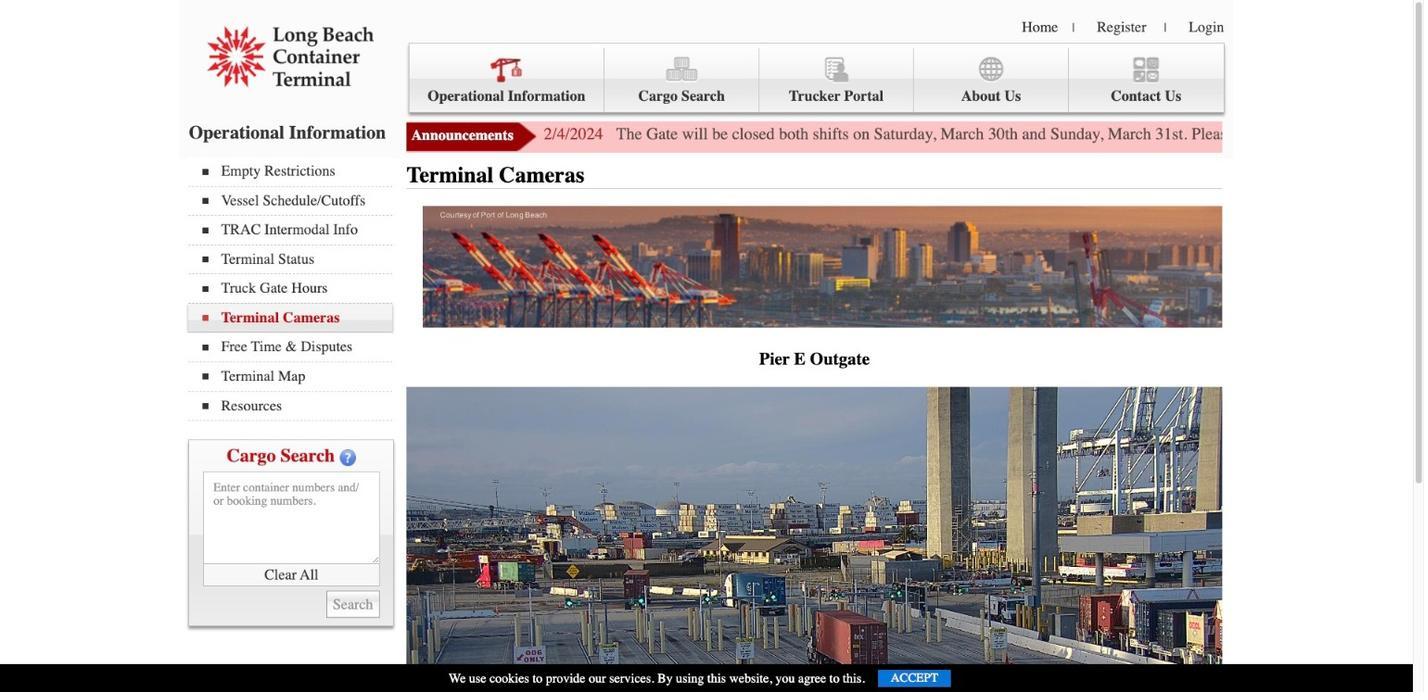 Task type: locate. For each thing, give the bounding box(es) containing it.
1 horizontal spatial menu bar
[[409, 43, 1225, 113]]

1 vertical spatial menu bar
[[189, 157, 402, 421]]

None submit
[[327, 591, 380, 619]]

0 vertical spatial menu bar
[[409, 43, 1225, 113]]

0 horizontal spatial menu bar
[[189, 157, 402, 421]]

menu bar
[[409, 43, 1225, 113], [189, 157, 402, 421]]



Task type: vqa. For each thing, say whether or not it's contained in the screenshot.
CELL
no



Task type: describe. For each thing, give the bounding box(es) containing it.
Enter container numbers and/ or booking numbers.  text field
[[203, 472, 380, 564]]



